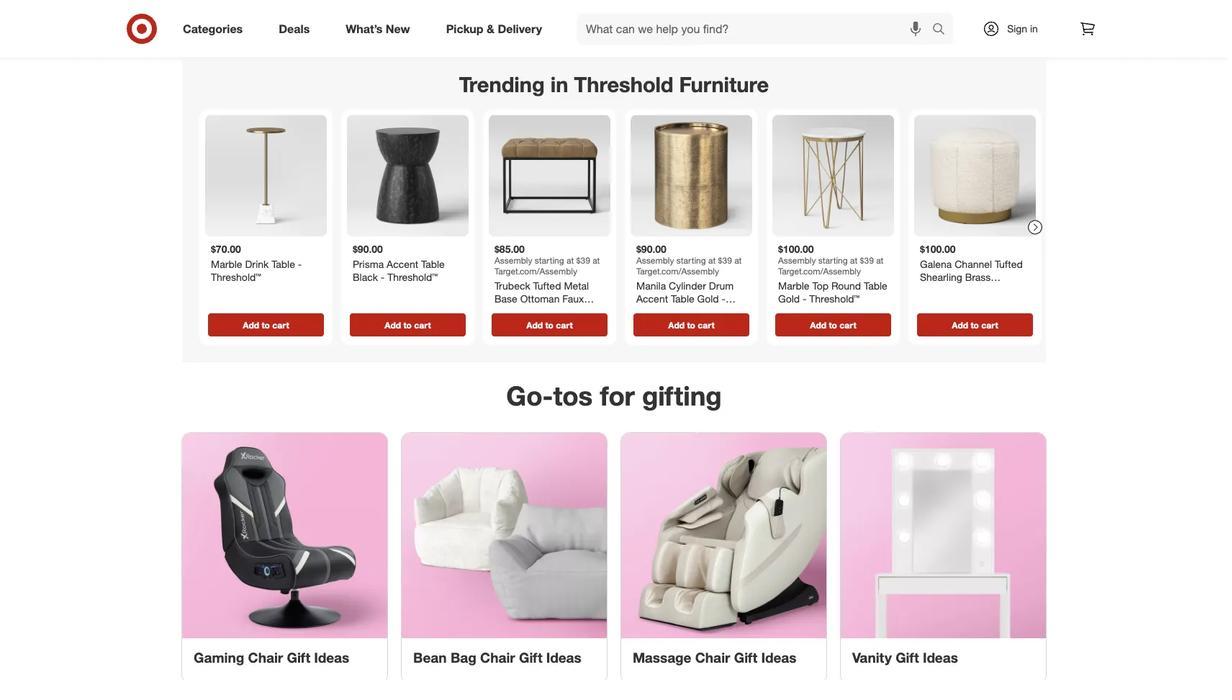 Task type: locate. For each thing, give the bounding box(es) containing it.
target.com/assembly inside $100.00 assembly starting at $39 at target.com/assembly marble top round table gold - threshold™
[[779, 266, 862, 276]]

new right what's
[[386, 22, 410, 36]]

assembly inside $85.00 assembly starting at $39 at target.com/assembly
[[495, 255, 533, 266]]

3 ideas from the left
[[762, 649, 797, 666]]

3 add to cart from the left
[[527, 319, 573, 330]]

functional
[[312, 20, 363, 34]]

starting up the 'cylinder' in the right of the page
[[677, 255, 706, 266]]

place.
[[812, 20, 843, 34]]

add to cart button
[[208, 313, 324, 336], [350, 313, 466, 336], [492, 313, 608, 336], [634, 313, 750, 336], [776, 313, 892, 336], [918, 313, 1034, 336]]

0 horizontal spatial chair
[[248, 649, 283, 666]]

at
[[567, 255, 574, 266], [593, 255, 600, 266], [709, 255, 716, 266], [735, 255, 742, 266], [851, 255, 858, 266], [877, 255, 884, 266]]

$85.00
[[495, 242, 525, 255]]

0 horizontal spatial &
[[302, 20, 309, 34]]

2 add to cart from the left
[[385, 319, 431, 330]]

your inside new furniture arrivals discover the latest pieces for your place.
[[786, 20, 809, 34]]

the
[[681, 20, 698, 34]]

6 at from the left
[[877, 255, 884, 266]]

starting
[[535, 255, 565, 266], [677, 255, 706, 266], [819, 255, 848, 266]]

bean
[[414, 649, 447, 666]]

in right the "sign"
[[1031, 22, 1039, 35]]

1 horizontal spatial $100.00
[[921, 242, 956, 255]]

1 to from the left
[[262, 319, 270, 330]]

- right the 'cylinder' in the right of the page
[[722, 292, 726, 305]]

1 horizontal spatial pieces
[[732, 20, 766, 34]]

0 horizontal spatial starting
[[535, 255, 565, 266]]

4 add to cart from the left
[[669, 319, 715, 330]]

chair inside 'massage chair gift ideas' link
[[696, 649, 731, 666]]

prisma
[[353, 258, 384, 270]]

gold right manila
[[698, 292, 719, 305]]

0 horizontal spatial gold
[[698, 292, 719, 305]]

0 horizontal spatial assembly
[[495, 255, 533, 266]]

0 vertical spatial in
[[1031, 22, 1039, 35]]

3 at from the left
[[709, 255, 716, 266]]

chair inside gaming chair gift ideas link
[[248, 649, 283, 666]]

- left top
[[803, 292, 807, 305]]

- inside $100.00 assembly starting at $39 at target.com/assembly marble top round table gold - threshold™
[[803, 292, 807, 305]]

1 ideas from the left
[[314, 649, 350, 666]]

2 target.com/assembly from the left
[[637, 266, 720, 276]]

5 add from the left
[[811, 319, 827, 330]]

6 add to cart button from the left
[[918, 313, 1034, 336]]

assembly
[[495, 255, 533, 266], [637, 255, 675, 266], [779, 255, 817, 266]]

your
[[420, 20, 442, 34], [786, 20, 809, 34]]

1 gold from the left
[[698, 292, 719, 305]]

2 horizontal spatial assembly
[[779, 255, 817, 266]]

2 assembly from the left
[[637, 255, 675, 266]]

$39 inside $90.00 assembly starting at $39 at target.com/assembly manila cylinder drum accent table gold - threshold™
[[719, 255, 732, 266]]

3 gift from the left
[[735, 649, 758, 666]]

2 horizontal spatial target.com/assembly
[[779, 266, 862, 276]]

$70.00
[[211, 242, 241, 255]]

6 add to cart from the left
[[953, 319, 999, 330]]

3 assembly from the left
[[779, 255, 817, 266]]

add to cart button for $100.00 assembly starting at $39 at target.com/assembly marble top round table gold - threshold™
[[776, 313, 892, 336]]

- right drink
[[298, 258, 302, 270]]

0 horizontal spatial $100.00
[[779, 242, 815, 255]]

starting inside $90.00 assembly starting at $39 at target.com/assembly manila cylinder drum accent table gold - threshold™
[[677, 255, 706, 266]]

5 add to cart button from the left
[[776, 313, 892, 336]]

deals link
[[267, 13, 328, 45]]

threshold™
[[211, 270, 261, 283], [388, 270, 438, 283], [810, 292, 860, 305], [637, 305, 687, 317]]

0 vertical spatial new
[[633, 1, 662, 17]]

1 add to cart button from the left
[[208, 313, 324, 336]]

0 vertical spatial accent
[[387, 258, 419, 270]]

& left functional at the left
[[302, 20, 309, 34]]

1 assembly from the left
[[495, 255, 533, 266]]

drum
[[709, 279, 734, 292]]

gold inside $100.00 assembly starting at $39 at target.com/assembly marble top round table gold - threshold™
[[779, 292, 800, 305]]

1 add from the left
[[243, 319, 259, 330]]

marble inside $100.00 assembly starting at $39 at target.com/assembly marble top round table gold - threshold™
[[779, 279, 810, 292]]

4 at from the left
[[735, 255, 742, 266]]

0 horizontal spatial accent
[[387, 258, 419, 270]]

$90.00
[[353, 242, 383, 255], [637, 242, 667, 255]]

marble
[[211, 258, 242, 270], [779, 279, 810, 292]]

target.com/assembly up the 'cylinder' in the right of the page
[[637, 266, 720, 276]]

starting for $90.00
[[677, 255, 706, 266]]

gold inside $90.00 assembly starting at $39 at target.com/assembly manila cylinder drum accent table gold - threshold™
[[698, 292, 719, 305]]

to
[[262, 319, 270, 330], [404, 319, 412, 330], [546, 319, 554, 330], [688, 319, 696, 330], [829, 319, 838, 330], [971, 319, 980, 330]]

0 horizontal spatial in
[[551, 71, 569, 97]]

1 target.com/assembly from the left
[[495, 266, 578, 276]]

$39 inside $100.00 assembly starting at $39 at target.com/assembly marble top round table gold - threshold™
[[861, 255, 874, 266]]

to for marble drink table - threshold™
[[262, 319, 270, 330]]

explore comfortable & functional pieces for your home. link
[[182, 0, 607, 48]]

chair for massage
[[696, 649, 731, 666]]

marble down $70.00
[[211, 258, 242, 270]]

chair right massage
[[696, 649, 731, 666]]

- right black
[[381, 270, 385, 283]]

0 horizontal spatial for
[[403, 20, 417, 34]]

2 horizontal spatial $39
[[861, 255, 874, 266]]

accent
[[387, 258, 419, 270], [637, 292, 669, 305]]

starting right $85.00
[[535, 255, 565, 266]]

5 at from the left
[[851, 255, 858, 266]]

manila
[[637, 279, 666, 292]]

2 $90.00 from the left
[[637, 242, 667, 255]]

gold left top
[[779, 292, 800, 305]]

0 horizontal spatial new
[[386, 22, 410, 36]]

starting up top
[[819, 255, 848, 266]]

4 cart from the left
[[698, 319, 715, 330]]

target.com/assembly inside $90.00 assembly starting at $39 at target.com/assembly manila cylinder drum accent table gold - threshold™
[[637, 266, 720, 276]]

deals
[[279, 22, 310, 36]]

$85.00 assembly starting at $39 at target.com/assembly
[[495, 242, 600, 276]]

1 horizontal spatial $90.00
[[637, 242, 667, 255]]

ideas
[[314, 649, 350, 666], [547, 649, 582, 666], [762, 649, 797, 666], [924, 649, 959, 666]]

new up discover
[[633, 1, 662, 17]]

2 horizontal spatial for
[[769, 20, 783, 34]]

gold
[[698, 292, 719, 305], [779, 292, 800, 305]]

1 horizontal spatial accent
[[637, 292, 669, 305]]

marble left top
[[779, 279, 810, 292]]

0 horizontal spatial your
[[420, 20, 442, 34]]

add for $70.00 marble drink table - threshold™
[[243, 319, 259, 330]]

your left place.
[[786, 20, 809, 34]]

for
[[403, 20, 417, 34], [769, 20, 783, 34], [600, 379, 635, 412]]

drink
[[245, 258, 269, 270]]

6 add from the left
[[953, 319, 969, 330]]

1 starting from the left
[[535, 255, 565, 266]]

3 add to cart button from the left
[[492, 313, 608, 336]]

4 ideas from the left
[[924, 649, 959, 666]]

2 gift from the left
[[519, 649, 543, 666]]

0 horizontal spatial target.com/assembly
[[495, 266, 578, 276]]

4 add to cart button from the left
[[634, 313, 750, 336]]

1 horizontal spatial gold
[[779, 292, 800, 305]]

target.com/assembly inside $85.00 assembly starting at $39 at target.com/assembly
[[495, 266, 578, 276]]

$90.00 up manila
[[637, 242, 667, 255]]

trending
[[459, 71, 545, 97]]

for right what's
[[403, 20, 417, 34]]

2 $100.00 from the left
[[921, 242, 956, 255]]

new inside new furniture arrivals discover the latest pieces for your place.
[[633, 1, 662, 17]]

gift inside "bean bag chair gift ideas" link
[[519, 649, 543, 666]]

cart
[[273, 319, 289, 330], [414, 319, 431, 330], [556, 319, 573, 330], [698, 319, 715, 330], [840, 319, 857, 330], [982, 319, 999, 330]]

starting inside $85.00 assembly starting at $39 at target.com/assembly
[[535, 255, 565, 266]]

$90.00 inside $90.00 assembly starting at $39 at target.com/assembly manila cylinder drum accent table gold - threshold™
[[637, 242, 667, 255]]

cart for $90.00 assembly starting at $39 at target.com/assembly manila cylinder drum accent table gold - threshold™
[[698, 319, 715, 330]]

what's
[[346, 22, 383, 36]]

- inside $90.00 prisma accent table black - threshold™
[[381, 270, 385, 283]]

1 horizontal spatial your
[[786, 20, 809, 34]]

gifting
[[643, 379, 722, 412]]

pieces down arrivals
[[732, 20, 766, 34]]

target.com/assembly for $85.00
[[495, 266, 578, 276]]

2 your from the left
[[786, 20, 809, 34]]

target.com/assembly
[[495, 266, 578, 276], [637, 266, 720, 276], [779, 266, 862, 276]]

2 cart from the left
[[414, 319, 431, 330]]

2 horizontal spatial starting
[[819, 255, 848, 266]]

threshold
[[575, 71, 674, 97]]

2 pieces from the left
[[732, 20, 766, 34]]

starting inside $100.00 assembly starting at $39 at target.com/assembly marble top round table gold - threshold™
[[819, 255, 848, 266]]

assembly inside $90.00 assembly starting at $39 at target.com/assembly manila cylinder drum accent table gold - threshold™
[[637, 255, 675, 266]]

chair right the bag
[[481, 649, 516, 666]]

2 ideas from the left
[[547, 649, 582, 666]]

table right drink
[[272, 258, 295, 270]]

$90.00 up "prisma"
[[353, 242, 383, 255]]

in
[[1031, 22, 1039, 35], [551, 71, 569, 97]]

2 horizontal spatial chair
[[696, 649, 731, 666]]

in inside carousel region
[[551, 71, 569, 97]]

1 vertical spatial marble
[[779, 279, 810, 292]]

sign in
[[1008, 22, 1039, 35]]

table right "prisma"
[[421, 258, 445, 270]]

$90.00 inside $90.00 prisma accent table black - threshold™
[[353, 242, 383, 255]]

$39 inside $85.00 assembly starting at $39 at target.com/assembly
[[577, 255, 591, 266]]

1 horizontal spatial assembly
[[637, 255, 675, 266]]

$90.00 for $90.00 prisma accent table black - threshold™
[[353, 242, 383, 255]]

3 chair from the left
[[696, 649, 731, 666]]

assembly inside $100.00 assembly starting at $39 at target.com/assembly marble top round table gold - threshold™
[[779, 255, 817, 266]]

1 horizontal spatial in
[[1031, 22, 1039, 35]]

gaming chair gift ideas link
[[182, 433, 388, 680]]

sign
[[1008, 22, 1028, 35]]

in right trending
[[551, 71, 569, 97]]

target.com/assembly up top
[[779, 266, 862, 276]]

2 add to cart button from the left
[[350, 313, 466, 336]]

add to cart for marble top round table gold - threshold™
[[811, 319, 857, 330]]

bag
[[451, 649, 477, 666]]

chair
[[248, 649, 283, 666], [481, 649, 516, 666], [696, 649, 731, 666]]

table inside $100.00 assembly starting at $39 at target.com/assembly marble top round table gold - threshold™
[[865, 279, 888, 292]]

accent inside $90.00 assembly starting at $39 at target.com/assembly manila cylinder drum accent table gold - threshold™
[[637, 292, 669, 305]]

2 chair from the left
[[481, 649, 516, 666]]

add for $90.00 assembly starting at $39 at target.com/assembly manila cylinder drum accent table gold - threshold™
[[669, 319, 685, 330]]

1 vertical spatial new
[[386, 22, 410, 36]]

2 $39 from the left
[[719, 255, 732, 266]]

chair right gaming in the bottom of the page
[[248, 649, 283, 666]]

1 horizontal spatial $39
[[719, 255, 732, 266]]

explore comfortable & functional pieces for your home.
[[194, 20, 478, 34]]

target.com/assembly down $85.00
[[495, 266, 578, 276]]

target.com/assembly for $100.00
[[779, 266, 862, 276]]

$100.00 for $100.00
[[921, 242, 956, 255]]

4 gift from the left
[[896, 649, 920, 666]]

table
[[272, 258, 295, 270], [421, 258, 445, 270], [865, 279, 888, 292], [671, 292, 695, 305]]

add to cart
[[243, 319, 289, 330], [385, 319, 431, 330], [527, 319, 573, 330], [669, 319, 715, 330], [811, 319, 857, 330], [953, 319, 999, 330]]

1 $39 from the left
[[577, 255, 591, 266]]

0 horizontal spatial pieces
[[366, 20, 400, 34]]

1 chair from the left
[[248, 649, 283, 666]]

1 add to cart from the left
[[243, 319, 289, 330]]

0 vertical spatial marble
[[211, 258, 242, 270]]

1 vertical spatial in
[[551, 71, 569, 97]]

black
[[353, 270, 378, 283]]

add
[[243, 319, 259, 330], [385, 319, 401, 330], [527, 319, 543, 330], [669, 319, 685, 330], [811, 319, 827, 330], [953, 319, 969, 330]]

vanity gift ideas link
[[841, 433, 1047, 680]]

2 starting from the left
[[677, 255, 706, 266]]

2 to from the left
[[404, 319, 412, 330]]

5 cart from the left
[[840, 319, 857, 330]]

0 horizontal spatial $90.00
[[353, 242, 383, 255]]

1 horizontal spatial starting
[[677, 255, 706, 266]]

prisma accent table black - threshold™ image
[[347, 115, 469, 236]]

accent right "prisma"
[[387, 258, 419, 270]]

go-tos for gifting
[[507, 379, 722, 412]]

$39 for manila cylinder drum accent table gold - threshold™
[[719, 255, 732, 266]]

& right pickup
[[487, 22, 495, 36]]

1 $100.00 from the left
[[779, 242, 815, 255]]

massage chair gift ideas
[[633, 649, 797, 666]]

3 starting from the left
[[819, 255, 848, 266]]

ideas inside "vanity gift ideas" link
[[924, 649, 959, 666]]

accent left the 'cylinder' in the right of the page
[[637, 292, 669, 305]]

1 horizontal spatial target.com/assembly
[[637, 266, 720, 276]]

$39
[[577, 255, 591, 266], [719, 255, 732, 266], [861, 255, 874, 266]]

$100.00
[[779, 242, 815, 255], [921, 242, 956, 255]]

assembly for $90.00
[[637, 255, 675, 266]]

1 horizontal spatial marble
[[779, 279, 810, 292]]

4 to from the left
[[688, 319, 696, 330]]

0 horizontal spatial $39
[[577, 255, 591, 266]]

chair for gaming
[[248, 649, 283, 666]]

table right round
[[865, 279, 888, 292]]

gift
[[287, 649, 311, 666], [519, 649, 543, 666], [735, 649, 758, 666], [896, 649, 920, 666]]

3 add from the left
[[527, 319, 543, 330]]

1 horizontal spatial new
[[633, 1, 662, 17]]

pieces
[[366, 20, 400, 34], [732, 20, 766, 34]]

cart for $100.00 assembly starting at $39 at target.com/assembly marble top round table gold - threshold™
[[840, 319, 857, 330]]

1 gift from the left
[[287, 649, 311, 666]]

&
[[302, 20, 309, 34], [487, 22, 495, 36]]

table inside $90.00 assembly starting at $39 at target.com/assembly manila cylinder drum accent table gold - threshold™
[[671, 292, 695, 305]]

3 $39 from the left
[[861, 255, 874, 266]]

3 target.com/assembly from the left
[[779, 266, 862, 276]]

0 horizontal spatial marble
[[211, 258, 242, 270]]

1 cart from the left
[[273, 319, 289, 330]]

1 $90.00 from the left
[[353, 242, 383, 255]]

threshold™ inside $70.00 marble drink table - threshold™
[[211, 270, 261, 283]]

pieces right functional at the left
[[366, 20, 400, 34]]

4 add from the left
[[669, 319, 685, 330]]

categories link
[[171, 13, 261, 45]]

sign in link
[[971, 13, 1061, 45]]

table right manila
[[671, 292, 695, 305]]

$100.00 inside $100.00 assembly starting at $39 at target.com/assembly marble top round table gold - threshold™
[[779, 242, 815, 255]]

2 add from the left
[[385, 319, 401, 330]]

2 gold from the left
[[779, 292, 800, 305]]

-
[[298, 258, 302, 270], [381, 270, 385, 283], [722, 292, 726, 305], [803, 292, 807, 305]]

2 at from the left
[[593, 255, 600, 266]]

tos
[[554, 379, 593, 412]]

cylinder
[[669, 279, 707, 292]]

5 add to cart from the left
[[811, 319, 857, 330]]

in inside "link"
[[1031, 22, 1039, 35]]

bean bag chair gift ideas
[[414, 649, 582, 666]]

for down arrivals
[[769, 20, 783, 34]]

$39 for marble top round table gold - threshold™
[[861, 255, 874, 266]]

new
[[633, 1, 662, 17], [386, 22, 410, 36]]

1 vertical spatial accent
[[637, 292, 669, 305]]

1 horizontal spatial chair
[[481, 649, 516, 666]]

5 to from the left
[[829, 319, 838, 330]]

for right tos
[[600, 379, 635, 412]]

vanity
[[853, 649, 892, 666]]

your left home.
[[420, 20, 442, 34]]

discover
[[633, 20, 678, 34]]



Task type: vqa. For each thing, say whether or not it's contained in the screenshot.
your to the left
yes



Task type: describe. For each thing, give the bounding box(es) containing it.
latest
[[701, 20, 729, 34]]

add to cart for marble drink table - threshold™
[[243, 319, 289, 330]]

trending in threshold furniture
[[459, 71, 769, 97]]

gaming chair gift ideas
[[194, 649, 350, 666]]

add to cart button for $90.00 prisma accent table black - threshold™
[[350, 313, 466, 336]]

$100.00 for $100.00 assembly starting at $39 at target.com/assembly marble top round table gold - threshold™
[[779, 242, 815, 255]]

round
[[832, 279, 862, 292]]

ideas inside gaming chair gift ideas link
[[314, 649, 350, 666]]

add for $100.00 assembly starting at $39 at target.com/assembly marble top round table gold - threshold™
[[811, 319, 827, 330]]

cart for $90.00 prisma accent table black - threshold™
[[414, 319, 431, 330]]

$90.00 for $90.00 assembly starting at $39 at target.com/assembly manila cylinder drum accent table gold - threshold™
[[637, 242, 667, 255]]

ideas inside 'massage chair gift ideas' link
[[762, 649, 797, 666]]

top
[[813, 279, 829, 292]]

pieces inside new furniture arrivals discover the latest pieces for your place.
[[732, 20, 766, 34]]

table inside $70.00 marble drink table - threshold™
[[272, 258, 295, 270]]

to for marble top round table gold - threshold™
[[829, 319, 838, 330]]

massage
[[633, 649, 692, 666]]

$100.00 link
[[915, 115, 1037, 310]]

marble top round table gold - threshold™ image
[[773, 115, 895, 236]]

starting for $100.00
[[819, 255, 848, 266]]

1 your from the left
[[420, 20, 442, 34]]

What can we help you find? suggestions appear below search field
[[578, 13, 937, 45]]

search button
[[926, 13, 961, 48]]

search
[[926, 23, 961, 37]]

gift inside 'massage chair gift ideas' link
[[735, 649, 758, 666]]

target.com/assembly for $90.00
[[637, 266, 720, 276]]

categories
[[183, 22, 243, 36]]

for inside 'explore comfortable & functional pieces for your home.' link
[[403, 20, 417, 34]]

1 pieces from the left
[[366, 20, 400, 34]]

add to cart button for $70.00 marble drink table - threshold™
[[208, 313, 324, 336]]

threshold™ inside $90.00 prisma accent table black - threshold™
[[388, 270, 438, 283]]

manila cylinder drum accent table gold - threshold™ image
[[631, 115, 753, 236]]

assembly for $85.00
[[495, 255, 533, 266]]

pickup
[[446, 22, 484, 36]]

in for sign
[[1031, 22, 1039, 35]]

new furniture arrivals discover the latest pieces for your place.
[[633, 1, 843, 34]]

3 cart from the left
[[556, 319, 573, 330]]

$70.00 marble drink table - threshold™
[[211, 242, 302, 283]]

starting for $85.00
[[535, 255, 565, 266]]

6 to from the left
[[971, 319, 980, 330]]

- inside $70.00 marble drink table - threshold™
[[298, 258, 302, 270]]

pickup & delivery link
[[434, 13, 560, 45]]

explore
[[194, 20, 233, 34]]

1 horizontal spatial for
[[600, 379, 635, 412]]

arrivals
[[726, 1, 774, 17]]

comfortable
[[236, 20, 299, 34]]

add to cart button for $90.00 assembly starting at $39 at target.com/assembly manila cylinder drum accent table gold - threshold™
[[634, 313, 750, 336]]

threshold™ inside $90.00 assembly starting at $39 at target.com/assembly manila cylinder drum accent table gold - threshold™
[[637, 305, 687, 317]]

3 to from the left
[[546, 319, 554, 330]]

bean bag chair gift ideas link
[[402, 433, 607, 680]]

to for prisma accent table black - threshold™
[[404, 319, 412, 330]]

cart for $70.00 marble drink table - threshold™
[[273, 319, 289, 330]]

- inside $90.00 assembly starting at $39 at target.com/assembly manila cylinder drum accent table gold - threshold™
[[722, 292, 726, 305]]

carousel region
[[182, 60, 1047, 374]]

in for trending
[[551, 71, 569, 97]]

table inside $90.00 prisma accent table black - threshold™
[[421, 258, 445, 270]]

go-
[[507, 379, 554, 412]]

$90.00 assembly starting at $39 at target.com/assembly manila cylinder drum accent table gold - threshold™
[[637, 242, 742, 317]]

vanity gift ideas
[[853, 649, 959, 666]]

gift inside "vanity gift ideas" link
[[896, 649, 920, 666]]

delivery
[[498, 22, 542, 36]]

add to cart for prisma accent table black - threshold™
[[385, 319, 431, 330]]

add for $90.00 prisma accent table black - threshold™
[[385, 319, 401, 330]]

to for manila cylinder drum accent table gold - threshold™
[[688, 319, 696, 330]]

home.
[[446, 20, 478, 34]]

what's new
[[346, 22, 410, 36]]

accent inside $90.00 prisma accent table black - threshold™
[[387, 258, 419, 270]]

6 cart from the left
[[982, 319, 999, 330]]

threshold™ inside $100.00 assembly starting at $39 at target.com/assembly marble top round table gold - threshold™
[[810, 292, 860, 305]]

$39 for assembly starting at $39 at target.com/assembly
[[577, 255, 591, 266]]

pickup & delivery
[[446, 22, 542, 36]]

massage chair gift ideas link
[[622, 433, 827, 680]]

$100.00 assembly starting at $39 at target.com/assembly marble top round table gold - threshold™
[[779, 242, 888, 305]]

gift inside gaming chair gift ideas link
[[287, 649, 311, 666]]

galena channel tufted shearling brass ottoman cream - threshold™ image
[[915, 115, 1037, 236]]

marble inside $70.00 marble drink table - threshold™
[[211, 258, 242, 270]]

$90.00 prisma accent table black - threshold™
[[353, 242, 445, 283]]

chair inside "bean bag chair gift ideas" link
[[481, 649, 516, 666]]

1 horizontal spatial &
[[487, 22, 495, 36]]

add to cart for manila cylinder drum accent table gold - threshold™
[[669, 319, 715, 330]]

for inside new furniture arrivals discover the latest pieces for your place.
[[769, 20, 783, 34]]

furniture
[[666, 1, 722, 17]]

assembly for $100.00
[[779, 255, 817, 266]]

what's new link
[[334, 13, 428, 45]]

marble drink table - threshold™ image
[[205, 115, 327, 236]]

gaming
[[194, 649, 244, 666]]

1 at from the left
[[567, 255, 574, 266]]

trubeck tufted metal base ottoman faux leather brown - threshold™ image
[[489, 115, 611, 236]]

ideas inside "bean bag chair gift ideas" link
[[547, 649, 582, 666]]

furniture
[[680, 71, 769, 97]]



